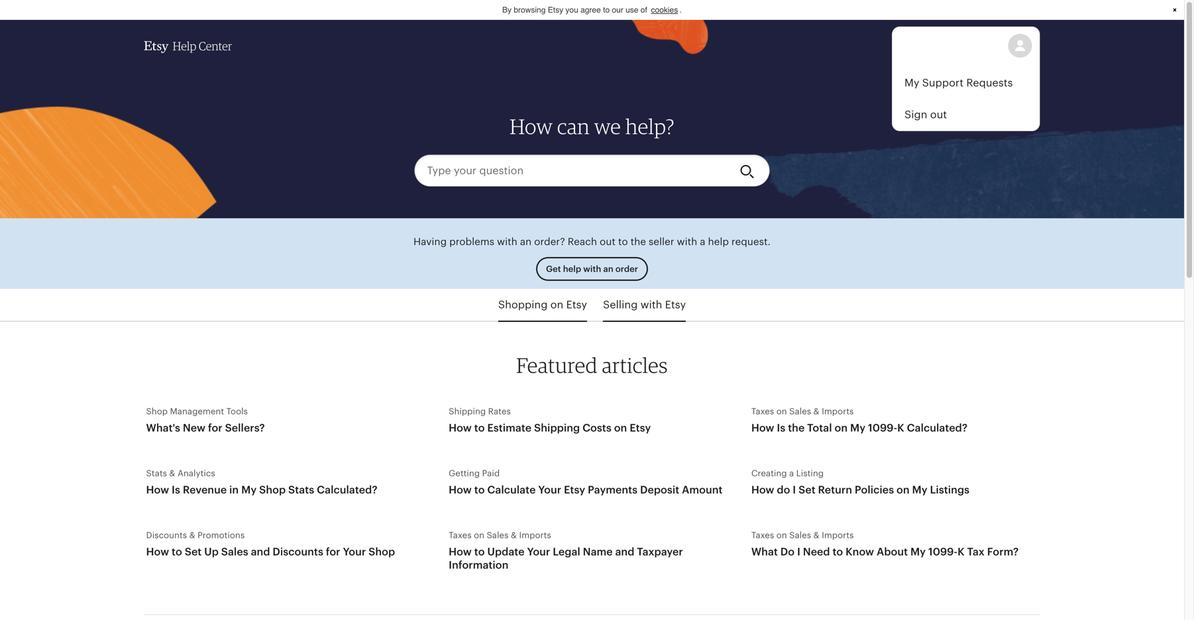 Task type: locate. For each thing, give the bounding box(es) containing it.
1 vertical spatial a
[[789, 469, 794, 479]]

shipping
[[449, 407, 486, 417], [534, 422, 580, 434]]

menu inside main content
[[892, 27, 1040, 131]]

0 horizontal spatial stats
[[146, 469, 167, 479]]

menu
[[892, 27, 1040, 131]]

taxes for how is the total on my 1099-k calculated?
[[752, 407, 774, 417]]

requests
[[967, 77, 1013, 89]]

on right total
[[835, 422, 848, 434]]

our
[[612, 5, 624, 15]]

1099-
[[868, 422, 898, 434], [929, 546, 958, 558]]

and right name
[[615, 546, 635, 558]]

1 horizontal spatial stats
[[288, 484, 314, 496]]

1 horizontal spatial an
[[604, 264, 614, 274]]

calculated? inside stats & analytics how is revenue in my shop stats calculated?
[[317, 484, 378, 496]]

2 horizontal spatial shop
[[369, 546, 395, 558]]

with
[[497, 236, 518, 247], [677, 236, 698, 247], [584, 264, 601, 274], [641, 299, 662, 311]]

of
[[641, 5, 648, 15]]

how inside the taxes on sales & imports how to update your legal name and taxpayer information
[[449, 546, 472, 558]]

help left request.
[[708, 236, 729, 247]]

can
[[557, 115, 590, 138]]

to inside taxes on sales & imports what do i need to know about my 1099-k tax form?
[[833, 546, 843, 558]]

imports up total
[[822, 407, 854, 417]]

stats
[[146, 469, 167, 479], [288, 484, 314, 496]]

seller
[[649, 236, 675, 247]]

rates
[[488, 407, 511, 417]]

taxes on sales & imports how is the total on my 1099-k calculated?
[[752, 407, 968, 434]]

by
[[502, 5, 512, 15]]

how up information on the bottom of the page
[[449, 546, 472, 558]]

how left up
[[146, 546, 169, 558]]

shop inside stats & analytics how is revenue in my shop stats calculated?
[[259, 484, 286, 496]]

amount
[[682, 484, 723, 496]]

1099- left tax on the right of the page
[[929, 546, 958, 558]]

to left our
[[603, 5, 610, 15]]

out right sign
[[930, 109, 947, 121]]

imports up update
[[519, 531, 551, 541]]

use
[[626, 5, 639, 15]]

out inside "button"
[[930, 109, 947, 121]]

your inside the taxes on sales & imports how to update your legal name and taxpayer information
[[527, 546, 550, 558]]

Type your question search field
[[415, 155, 729, 187]]

imports inside taxes on sales & imports how is the total on my 1099-k calculated?
[[822, 407, 854, 417]]

& up need at right bottom
[[814, 531, 820, 541]]

etsy for with
[[665, 299, 686, 311]]

out
[[930, 109, 947, 121], [600, 236, 616, 247]]

shop inside discounts & promotions how to set up sales and discounts for your shop
[[369, 546, 395, 558]]

sign out
[[905, 109, 947, 121]]

on right 'policies'
[[897, 484, 910, 496]]

sales down promotions
[[221, 546, 248, 558]]

0 horizontal spatial the
[[631, 236, 646, 247]]

0 vertical spatial stats
[[146, 469, 167, 479]]

shipping left costs
[[534, 422, 580, 434]]

& inside taxes on sales & imports how is the total on my 1099-k calculated?
[[814, 407, 820, 417]]

promotions
[[198, 531, 245, 541]]

on inside 'link'
[[551, 299, 564, 311]]

to up information on the bottom of the page
[[474, 546, 485, 558]]

etsy right selling
[[665, 299, 686, 311]]

imports for total
[[822, 407, 854, 417]]

shipping left rates
[[449, 407, 486, 417]]

my left the support
[[905, 77, 920, 89]]

1 horizontal spatial the
[[788, 422, 805, 434]]

1 horizontal spatial 1099-
[[929, 546, 958, 558]]

etsy left payments
[[564, 484, 585, 496]]

etsy inside 'getting paid how to calculate your etsy payments deposit amount'
[[564, 484, 585, 496]]

& inside taxes on sales & imports what do i need to know about my 1099-k tax form?
[[814, 531, 820, 541]]

on right shopping
[[551, 299, 564, 311]]

do
[[781, 546, 795, 558]]

to inside the taxes on sales & imports how to update your legal name and taxpayer information
[[474, 546, 485, 558]]

1 horizontal spatial i
[[797, 546, 801, 558]]

imports for your
[[519, 531, 551, 541]]

the left seller on the top of the page
[[631, 236, 646, 247]]

you
[[566, 5, 579, 15]]

etsy right costs
[[630, 422, 651, 434]]

on inside taxes on sales & imports what do i need to know about my 1099-k tax form?
[[777, 531, 787, 541]]

i
[[793, 484, 796, 496], [797, 546, 801, 558]]

how inside creating a listing how do i set return policies on my listings
[[752, 484, 775, 496]]

tab list
[[0, 289, 1185, 322]]

how
[[510, 115, 553, 138], [449, 422, 472, 434], [752, 422, 775, 434], [146, 484, 169, 496], [449, 484, 472, 496], [752, 484, 775, 496], [146, 546, 169, 558], [449, 546, 472, 558]]

to down paid
[[474, 484, 485, 496]]

1 horizontal spatial calculated?
[[907, 422, 968, 434]]

0 vertical spatial an
[[520, 236, 532, 247]]

how inside taxes on sales & imports how is the total on my 1099-k calculated?
[[752, 422, 775, 434]]

is down analytics
[[172, 484, 180, 496]]

getting paid how to calculate your etsy payments deposit amount
[[449, 469, 723, 496]]

on up "creating"
[[777, 407, 787, 417]]

1 horizontal spatial shop
[[259, 484, 286, 496]]

selling
[[603, 299, 638, 311]]

new
[[183, 422, 206, 434]]

1099- inside taxes on sales & imports how is the total on my 1099-k calculated?
[[868, 422, 898, 434]]

imports inside taxes on sales & imports what do i need to know about my 1099-k tax form?
[[822, 531, 854, 541]]

taxes inside taxes on sales & imports how is the total on my 1099-k calculated?
[[752, 407, 774, 417]]

my right in
[[241, 484, 257, 496]]

stats & analytics how is revenue in my shop stats calculated?
[[146, 469, 378, 496]]

1 vertical spatial k
[[958, 546, 965, 558]]

shop management tools what's new for sellers?
[[146, 407, 265, 434]]

i inside creating a listing how do i set return policies on my listings
[[793, 484, 796, 496]]

0 horizontal spatial discounts
[[146, 531, 187, 541]]

1 horizontal spatial and
[[615, 546, 635, 558]]

sales inside the taxes on sales & imports how to update your legal name and taxpayer information
[[487, 531, 509, 541]]

a
[[700, 236, 706, 247], [789, 469, 794, 479]]

0 horizontal spatial k
[[898, 422, 905, 434]]

2 vertical spatial shop
[[369, 546, 395, 558]]

is
[[777, 422, 786, 434], [172, 484, 180, 496]]

etsy image
[[144, 41, 169, 53]]

my inside "button"
[[905, 77, 920, 89]]

taxes for how to update your legal name and taxpayer information
[[449, 531, 472, 541]]

on up the do
[[777, 531, 787, 541]]

sales for i
[[790, 531, 811, 541]]

0 horizontal spatial and
[[251, 546, 270, 558]]

1 vertical spatial 1099-
[[929, 546, 958, 558]]

tab list containing shopping on etsy
[[0, 289, 1185, 322]]

and right up
[[251, 546, 270, 558]]

on up information on the bottom of the page
[[474, 531, 485, 541]]

to inside 'getting paid how to calculate your etsy payments deposit amount'
[[474, 484, 485, 496]]

& left analytics
[[169, 469, 175, 479]]

main content containing how can we help?
[[0, 20, 1185, 620]]

1 vertical spatial discounts
[[273, 546, 323, 558]]

stats left analytics
[[146, 469, 167, 479]]

on right costs
[[614, 422, 627, 434]]

form?
[[988, 546, 1019, 558]]

0 horizontal spatial is
[[172, 484, 180, 496]]

my right about
[[911, 546, 926, 558]]

1 vertical spatial is
[[172, 484, 180, 496]]

etsy inside selling with etsy "link"
[[665, 299, 686, 311]]

1 horizontal spatial discounts
[[273, 546, 323, 558]]

k inside taxes on sales & imports how is the total on my 1099-k calculated?
[[898, 422, 905, 434]]

an
[[520, 236, 532, 247], [604, 264, 614, 274]]

& inside the taxes on sales & imports how to update your legal name and taxpayer information
[[511, 531, 517, 541]]

0 vertical spatial calculated?
[[907, 422, 968, 434]]

order
[[616, 264, 638, 274]]

sales
[[790, 407, 811, 417], [487, 531, 509, 541], [790, 531, 811, 541], [221, 546, 248, 558]]

to inside "shipping rates how to estimate shipping costs on etsy"
[[474, 422, 485, 434]]

set
[[799, 484, 816, 496], [185, 546, 202, 558]]

reach
[[568, 236, 597, 247]]

set inside creating a listing how do i set return policies on my listings
[[799, 484, 816, 496]]

with inside "link"
[[641, 299, 662, 311]]

k
[[898, 422, 905, 434], [958, 546, 965, 558]]

cookie consent dialog
[[0, 0, 1185, 20]]

main content
[[0, 20, 1185, 620]]

set down the listing on the right of page
[[799, 484, 816, 496]]

sales inside taxes on sales & imports what do i need to know about my 1099-k tax form?
[[790, 531, 811, 541]]

my support requests link
[[893, 67, 1040, 99]]

is inside stats & analytics how is revenue in my shop stats calculated?
[[172, 484, 180, 496]]

& inside discounts & promotions how to set up sales and discounts for your shop
[[189, 531, 195, 541]]

what's
[[146, 422, 180, 434]]

on
[[551, 299, 564, 311], [777, 407, 787, 417], [614, 422, 627, 434], [835, 422, 848, 434], [897, 484, 910, 496], [474, 531, 485, 541], [777, 531, 787, 541]]

1 horizontal spatial for
[[326, 546, 340, 558]]

an left order?
[[520, 236, 532, 247]]

an left 'order'
[[604, 264, 614, 274]]

how down "creating"
[[752, 484, 775, 496]]

0 horizontal spatial a
[[700, 236, 706, 247]]

calculated?
[[907, 422, 968, 434], [317, 484, 378, 496]]

taxes inside the taxes on sales & imports how to update your legal name and taxpayer information
[[449, 531, 472, 541]]

getting
[[449, 469, 480, 479]]

1 horizontal spatial out
[[930, 109, 947, 121]]

1 vertical spatial an
[[604, 264, 614, 274]]

imports inside the taxes on sales & imports how to update your legal name and taxpayer information
[[519, 531, 551, 541]]

help right get
[[563, 264, 581, 274]]

to left up
[[172, 546, 182, 558]]

.
[[680, 5, 682, 15]]

a right seller on the top of the page
[[700, 236, 706, 247]]

how up getting
[[449, 422, 472, 434]]

0 horizontal spatial shop
[[146, 407, 168, 417]]

1 vertical spatial the
[[788, 422, 805, 434]]

how left revenue
[[146, 484, 169, 496]]

0 vertical spatial shop
[[146, 407, 168, 417]]

0 horizontal spatial set
[[185, 546, 202, 558]]

my left listings
[[912, 484, 928, 496]]

0 vertical spatial k
[[898, 422, 905, 434]]

& for how to update your legal name and taxpayer information
[[511, 531, 517, 541]]

calculated? inside taxes on sales & imports how is the total on my 1099-k calculated?
[[907, 422, 968, 434]]

my inside creating a listing how do i set return policies on my listings
[[912, 484, 928, 496]]

stats up discounts & promotions how to set up sales and discounts for your shop
[[288, 484, 314, 496]]

1 vertical spatial calculated?
[[317, 484, 378, 496]]

1 vertical spatial for
[[326, 546, 340, 558]]

1 horizontal spatial is
[[777, 422, 786, 434]]

1 horizontal spatial a
[[789, 469, 794, 479]]

1 horizontal spatial k
[[958, 546, 965, 558]]

and inside the taxes on sales & imports how to update your legal name and taxpayer information
[[615, 546, 635, 558]]

1 vertical spatial set
[[185, 546, 202, 558]]

1 vertical spatial stats
[[288, 484, 314, 496]]

shopping
[[498, 299, 548, 311]]

out right reach
[[600, 236, 616, 247]]

my inside taxes on sales & imports how is the total on my 1099-k calculated?
[[850, 422, 866, 434]]

the left total
[[788, 422, 805, 434]]

1 and from the left
[[251, 546, 270, 558]]

sales for update
[[487, 531, 509, 541]]

with right problems
[[497, 236, 518, 247]]

in
[[229, 484, 239, 496]]

my
[[905, 77, 920, 89], [850, 422, 866, 434], [241, 484, 257, 496], [912, 484, 928, 496], [911, 546, 926, 558]]

sales up update
[[487, 531, 509, 541]]

etsy left you
[[548, 5, 563, 15]]

your inside 'getting paid how to calculate your etsy payments deposit amount'
[[538, 484, 562, 496]]

0 vertical spatial 1099-
[[868, 422, 898, 434]]

& up update
[[511, 531, 517, 541]]

2 and from the left
[[615, 546, 635, 558]]

0 horizontal spatial an
[[520, 236, 532, 247]]

browsing
[[514, 5, 546, 15]]

is left total
[[777, 422, 786, 434]]

etsy
[[548, 5, 563, 15], [566, 299, 587, 311], [665, 299, 686, 311], [630, 422, 651, 434], [564, 484, 585, 496]]

taxes up "creating"
[[752, 407, 774, 417]]

0 vertical spatial shipping
[[449, 407, 486, 417]]

on inside creating a listing how do i set return policies on my listings
[[897, 484, 910, 496]]

tax
[[968, 546, 985, 558]]

with right seller on the top of the page
[[677, 236, 698, 247]]

0 horizontal spatial i
[[793, 484, 796, 496]]

etsy down get help with an order link
[[566, 299, 587, 311]]

having
[[414, 236, 447, 247]]

& left promotions
[[189, 531, 195, 541]]

0 horizontal spatial calculated?
[[317, 484, 378, 496]]

total
[[807, 422, 832, 434]]

to up 'order'
[[618, 236, 628, 247]]

0 vertical spatial set
[[799, 484, 816, 496]]

on inside the taxes on sales & imports how to update your legal name and taxpayer information
[[474, 531, 485, 541]]

menu containing my support requests
[[892, 27, 1040, 131]]

my right total
[[850, 422, 866, 434]]

0 horizontal spatial for
[[208, 422, 223, 434]]

taxes up information on the bottom of the page
[[449, 531, 472, 541]]

0 vertical spatial out
[[930, 109, 947, 121]]

my inside taxes on sales & imports what do i need to know about my 1099-k tax form?
[[911, 546, 926, 558]]

discounts
[[146, 531, 187, 541], [273, 546, 323, 558]]

None search field
[[415, 155, 770, 187]]

help
[[708, 236, 729, 247], [563, 264, 581, 274]]

0 vertical spatial for
[[208, 422, 223, 434]]

imports up need at right bottom
[[822, 531, 854, 541]]

and
[[251, 546, 270, 558], [615, 546, 635, 558]]

set left up
[[185, 546, 202, 558]]

0 vertical spatial is
[[777, 422, 786, 434]]

0 vertical spatial i
[[793, 484, 796, 496]]

to right need at right bottom
[[833, 546, 843, 558]]

sellers?
[[225, 422, 265, 434]]

sales up the do
[[790, 531, 811, 541]]

etsy inside cookie consent dialog
[[548, 5, 563, 15]]

0 vertical spatial help
[[708, 236, 729, 247]]

1 vertical spatial out
[[600, 236, 616, 247]]

the
[[631, 236, 646, 247], [788, 422, 805, 434]]

1 horizontal spatial shipping
[[534, 422, 580, 434]]

my support requests button
[[893, 67, 1040, 99]]

with right selling
[[641, 299, 662, 311]]

1 horizontal spatial set
[[799, 484, 816, 496]]

help center
[[173, 40, 232, 53]]

sales up total
[[790, 407, 811, 417]]

imports for need
[[822, 531, 854, 541]]

etsy inside shopping on etsy 'link'
[[566, 299, 587, 311]]

how up "creating"
[[752, 422, 775, 434]]

& up total
[[814, 407, 820, 417]]

0 vertical spatial discounts
[[146, 531, 187, 541]]

0 horizontal spatial 1099-
[[868, 422, 898, 434]]

for
[[208, 422, 223, 434], [326, 546, 340, 558]]

a left the listing on the right of page
[[789, 469, 794, 479]]

taxes for what do i need to know about my 1099-k tax form?
[[752, 531, 774, 541]]

up
[[204, 546, 219, 558]]

how down getting
[[449, 484, 472, 496]]

0 horizontal spatial help
[[563, 264, 581, 274]]

taxes inside taxes on sales & imports what do i need to know about my 1099-k tax form?
[[752, 531, 774, 541]]

1 vertical spatial shipping
[[534, 422, 580, 434]]

your
[[538, 484, 562, 496], [343, 546, 366, 558], [527, 546, 550, 558]]

1 vertical spatial shop
[[259, 484, 286, 496]]

taxes
[[752, 407, 774, 417], [449, 531, 472, 541], [752, 531, 774, 541]]

imports
[[822, 407, 854, 417], [519, 531, 551, 541], [822, 531, 854, 541]]

1 vertical spatial help
[[563, 264, 581, 274]]

0 vertical spatial the
[[631, 236, 646, 247]]

how inside discounts & promotions how to set up sales and discounts for your shop
[[146, 546, 169, 558]]

sales inside taxes on sales & imports how is the total on my 1099-k calculated?
[[790, 407, 811, 417]]

to left estimate
[[474, 422, 485, 434]]

selling with etsy link
[[603, 289, 686, 321]]

1099- up creating a listing how do i set return policies on my listings
[[868, 422, 898, 434]]

set inside discounts & promotions how to set up sales and discounts for your shop
[[185, 546, 202, 558]]

taxes up what
[[752, 531, 774, 541]]

analytics
[[178, 469, 215, 479]]

shipping rates how to estimate shipping costs on etsy
[[449, 407, 651, 434]]

to inside discounts & promotions how to set up sales and discounts for your shop
[[172, 546, 182, 558]]

1 vertical spatial i
[[797, 546, 801, 558]]



Task type: describe. For each thing, give the bounding box(es) containing it.
selling with etsy
[[603, 299, 686, 311]]

1099- inside taxes on sales & imports what do i need to know about my 1099-k tax form?
[[929, 546, 958, 558]]

is inside taxes on sales & imports how is the total on my 1099-k calculated?
[[777, 422, 786, 434]]

we
[[594, 115, 621, 138]]

etsy for on
[[566, 299, 587, 311]]

do
[[777, 484, 790, 496]]

management
[[170, 407, 224, 417]]

creating
[[752, 469, 787, 479]]

0 vertical spatial a
[[700, 236, 706, 247]]

sales for the
[[790, 407, 811, 417]]

cookies
[[651, 5, 678, 15]]

and inside discounts & promotions how to set up sales and discounts for your shop
[[251, 546, 270, 558]]

get help with an order
[[546, 264, 638, 274]]

help
[[173, 40, 196, 53]]

sign out link
[[893, 99, 1040, 131]]

need
[[803, 546, 830, 558]]

support
[[923, 77, 964, 89]]

legal
[[553, 546, 581, 558]]

sales inside discounts & promotions how to set up sales and discounts for your shop
[[221, 546, 248, 558]]

sign out button
[[893, 99, 1040, 131]]

about
[[877, 546, 908, 558]]

what
[[752, 546, 778, 558]]

how inside stats & analytics how is revenue in my shop stats calculated?
[[146, 484, 169, 496]]

etsy inside "shipping rates how to estimate shipping costs on etsy"
[[630, 422, 651, 434]]

know
[[846, 546, 874, 558]]

cookies link
[[650, 4, 680, 16]]

how inside 'getting paid how to calculate your etsy payments deposit amount'
[[449, 484, 472, 496]]

k inside taxes on sales & imports what do i need to know about my 1099-k tax form?
[[958, 546, 965, 558]]

& for what do i need to know about my 1099-k tax form?
[[814, 531, 820, 541]]

with down having problems with an order? reach out to the seller with a help request.
[[584, 264, 601, 274]]

taxpayer
[[637, 546, 683, 558]]

listing
[[797, 469, 824, 479]]

having problems with an order? reach out to the seller with a help request.
[[414, 236, 771, 247]]

a inside creating a listing how do i set return policies on my listings
[[789, 469, 794, 479]]

an for order
[[604, 264, 614, 274]]

order?
[[534, 236, 565, 247]]

costs
[[583, 422, 612, 434]]

help inside get help with an order link
[[563, 264, 581, 274]]

1 horizontal spatial help
[[708, 236, 729, 247]]

for inside shop management tools what's new for sellers?
[[208, 422, 223, 434]]

featured
[[516, 354, 598, 378]]

etsy for browsing
[[548, 5, 563, 15]]

get help with an order link
[[536, 257, 648, 281]]

request.
[[732, 236, 771, 247]]

how left can
[[510, 115, 553, 138]]

featured articles
[[516, 354, 668, 378]]

i inside taxes on sales & imports what do i need to know about my 1099-k tax form?
[[797, 546, 801, 558]]

discounts & promotions how to set up sales and discounts for your shop
[[146, 531, 395, 558]]

return
[[818, 484, 852, 496]]

estimate
[[487, 422, 532, 434]]

my inside stats & analytics how is revenue in my shop stats calculated?
[[241, 484, 257, 496]]

listings
[[930, 484, 970, 496]]

to inside cookie consent dialog
[[603, 5, 610, 15]]

payments
[[588, 484, 638, 496]]

for inside discounts & promotions how to set up sales and discounts for your shop
[[326, 546, 340, 558]]

shopping on etsy
[[498, 299, 587, 311]]

get
[[546, 264, 561, 274]]

shopping on etsy link
[[498, 289, 587, 321]]

taxes on sales & imports how to update your legal name and taxpayer information
[[449, 531, 683, 571]]

help?
[[626, 115, 675, 138]]

creating a listing how do i set return policies on my listings
[[752, 469, 970, 496]]

help center link
[[144, 28, 232, 65]]

name
[[583, 546, 613, 558]]

how can we help?
[[510, 115, 675, 138]]

update
[[487, 546, 525, 558]]

by browsing etsy you agree to our use of cookies .
[[502, 5, 682, 15]]

& inside stats & analytics how is revenue in my shop stats calculated?
[[169, 469, 175, 479]]

0 horizontal spatial shipping
[[449, 407, 486, 417]]

tools
[[226, 407, 248, 417]]

my support requests
[[905, 77, 1013, 89]]

calculate
[[487, 484, 536, 496]]

sign
[[905, 109, 928, 121]]

paid
[[482, 469, 500, 479]]

shop inside shop management tools what's new for sellers?
[[146, 407, 168, 417]]

articles
[[602, 354, 668, 378]]

on inside "shipping rates how to estimate shipping costs on etsy"
[[614, 422, 627, 434]]

none search field inside main content
[[415, 155, 770, 187]]

0 horizontal spatial out
[[600, 236, 616, 247]]

center
[[199, 40, 232, 53]]

your inside discounts & promotions how to set up sales and discounts for your shop
[[343, 546, 366, 558]]

policies
[[855, 484, 894, 496]]

deposit
[[640, 484, 680, 496]]

how inside "shipping rates how to estimate shipping costs on etsy"
[[449, 422, 472, 434]]

& for how is the total on my 1099-k calculated?
[[814, 407, 820, 417]]

problems
[[450, 236, 495, 247]]

taxes on sales & imports what do i need to know about my 1099-k tax form?
[[752, 531, 1019, 558]]

revenue
[[183, 484, 227, 496]]

the inside taxes on sales & imports how is the total on my 1099-k calculated?
[[788, 422, 805, 434]]

an for order?
[[520, 236, 532, 247]]

agree
[[581, 5, 601, 15]]

information
[[449, 560, 509, 571]]



Task type: vqa. For each thing, say whether or not it's contained in the screenshot.


